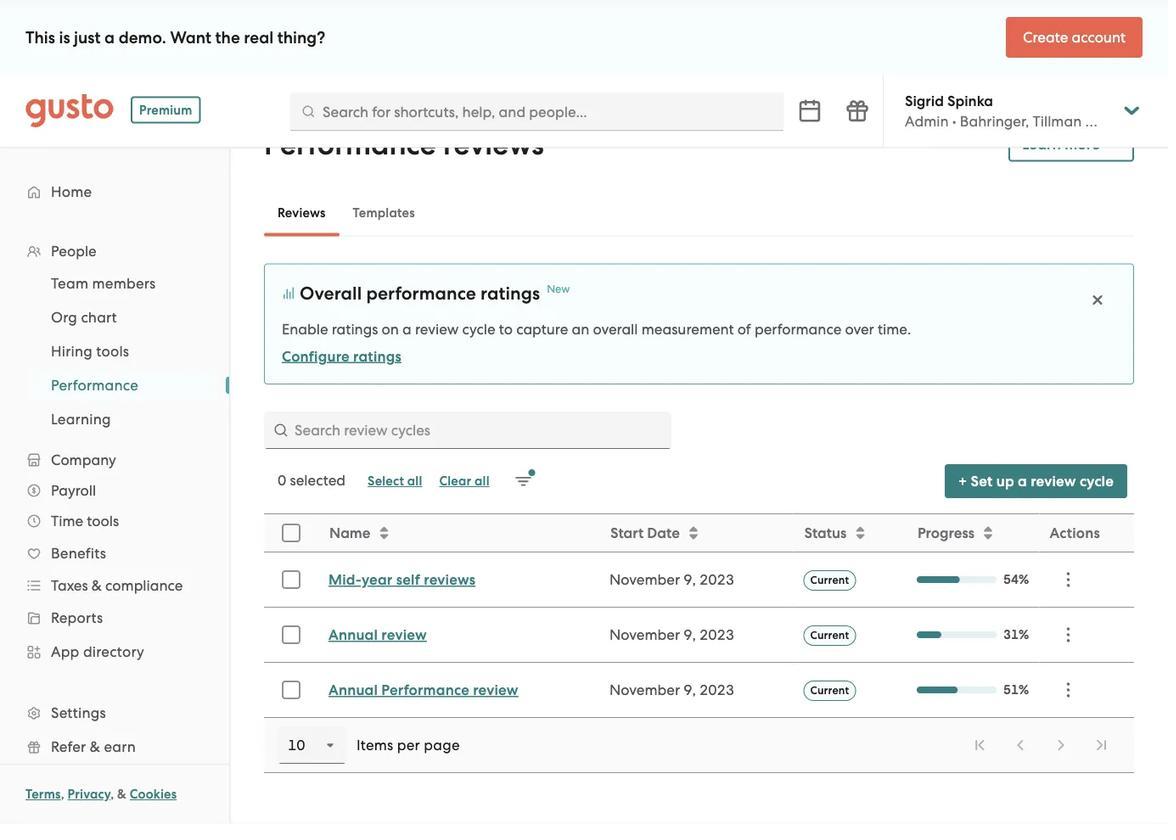 Task type: describe. For each thing, give the bounding box(es) containing it.
0 vertical spatial reviews
[[443, 127, 544, 162]]

people
[[51, 243, 97, 260]]

learn more button
[[1009, 128, 1135, 162]]

annual review link
[[329, 627, 427, 644]]

Select all rows on this page checkbox
[[273, 515, 310, 552]]

home image
[[25, 94, 114, 128]]

the
[[215, 28, 240, 47]]

account
[[1072, 29, 1126, 46]]

performance for performance
[[51, 377, 138, 394]]

a for just
[[105, 28, 115, 47]]

real
[[244, 28, 274, 47]]

org chart
[[51, 309, 117, 326]]

chart
[[81, 309, 117, 326]]

home
[[51, 183, 92, 200]]

0 selected status
[[278, 472, 346, 489]]

taxes & compliance
[[51, 578, 183, 595]]

november 9, 2023 for review
[[610, 682, 735, 699]]

9, for self
[[684, 572, 696, 589]]

annual for annual performance review
[[329, 682, 378, 699]]

performance reviews
[[264, 127, 544, 162]]

learn
[[1023, 136, 1062, 153]]

company
[[51, 452, 116, 469]]

+
[[959, 473, 968, 490]]

terms , privacy , & cookies
[[25, 787, 177, 803]]

app directory
[[51, 644, 144, 661]]

reviews and templates tab list
[[264, 189, 1135, 237]]

hiring tools
[[51, 343, 129, 360]]

refer
[[51, 739, 86, 756]]

just
[[74, 28, 101, 47]]

2 november 9, 2023 from the top
[[610, 627, 735, 644]]

ratings for configure
[[353, 348, 402, 365]]

configure ratings button
[[282, 347, 402, 367]]

cookies
[[130, 787, 177, 803]]

Search for shortcuts, help, and people... field
[[323, 102, 772, 122]]

sigrid spinka admin • bahringer, tillman and oga
[[905, 92, 1146, 130]]

time tools
[[51, 513, 119, 530]]

overall performance ratings new
[[300, 283, 570, 304]]

all for select all
[[408, 474, 423, 489]]

cycle for on
[[463, 321, 496, 338]]

settings
[[51, 705, 106, 722]]

annual performance review
[[329, 682, 519, 699]]

more
[[1065, 136, 1101, 153]]

overall
[[300, 283, 362, 304]]

select row checkbox for annual performance review
[[273, 672, 310, 709]]

1 , from the left
[[61, 787, 64, 803]]

earn
[[104, 739, 136, 756]]

sigrid
[[905, 92, 944, 109]]

1 vertical spatial performance
[[755, 321, 842, 338]]

learn more
[[1023, 136, 1101, 153]]

this
[[25, 28, 55, 47]]

up
[[997, 473, 1015, 490]]

2023 for self
[[700, 572, 735, 589]]

november 9, 2023 for self
[[610, 572, 735, 589]]

this is just a demo. want the real thing?
[[25, 28, 326, 47]]

select row checkbox for annual review
[[273, 617, 310, 654]]

date
[[647, 524, 680, 542]]

clear all
[[440, 474, 490, 489]]

refer & earn link
[[17, 732, 212, 763]]

+ set up a review cycle
[[959, 473, 1114, 490]]

enable
[[282, 321, 328, 338]]

set
[[971, 473, 993, 490]]

refer & earn
[[51, 739, 136, 756]]

reviews inside tab panel
[[424, 571, 476, 589]]

tools for hiring tools
[[96, 343, 129, 360]]

grid containing name
[[264, 514, 1135, 719]]

list containing home
[[0, 175, 229, 825]]

hiring tools link
[[31, 336, 212, 367]]

november for review
[[610, 682, 680, 699]]

reviews
[[278, 205, 326, 220]]

ratings for enable
[[332, 321, 378, 338]]

benefits
[[51, 545, 106, 562]]

enable ratings on a review cycle to capture an overall measurement of performance over time.
[[282, 321, 912, 338]]

progress
[[918, 524, 975, 542]]

& for earn
[[90, 739, 100, 756]]

tools for time tools
[[87, 513, 119, 530]]

cookies button
[[130, 785, 177, 805]]

create account
[[1024, 29, 1126, 46]]

team
[[51, 275, 89, 292]]

team members
[[51, 275, 156, 292]]

a for up
[[1018, 473, 1028, 490]]

tillman
[[1033, 113, 1082, 130]]

clear
[[440, 474, 472, 489]]

2 2023 from the top
[[700, 627, 735, 644]]

payroll
[[51, 482, 96, 499]]

members
[[92, 275, 156, 292]]

54%
[[1004, 572, 1030, 588]]

measurement
[[642, 321, 734, 338]]

current for review
[[811, 685, 850, 698]]

performance for performance reviews
[[264, 127, 436, 162]]

select all button
[[359, 468, 431, 495]]

annual performance review link
[[329, 682, 519, 699]]

select
[[368, 474, 404, 489]]

0
[[278, 472, 286, 489]]

configure ratings
[[282, 348, 402, 365]]

per
[[397, 737, 420, 754]]

overall
[[593, 321, 638, 338]]

performance link
[[31, 370, 212, 401]]

payroll button
[[17, 476, 212, 506]]

learning link
[[31, 404, 212, 435]]

items per page
[[357, 737, 460, 754]]

Search review cycles field
[[264, 412, 672, 449]]

demo.
[[119, 28, 166, 47]]

cycle for up
[[1080, 473, 1114, 490]]

•
[[953, 113, 957, 130]]



Task type: locate. For each thing, give the bounding box(es) containing it.
0 vertical spatial november 9, 2023
[[610, 572, 735, 589]]

all inside button
[[408, 474, 423, 489]]

configure
[[282, 348, 350, 365]]

a right on
[[403, 321, 412, 338]]

2 vertical spatial current
[[811, 685, 850, 698]]

current
[[811, 574, 850, 587], [811, 629, 850, 642], [811, 685, 850, 698]]

a inside button
[[1018, 473, 1028, 490]]

ratings inside button
[[353, 348, 402, 365]]

name button
[[319, 516, 599, 551]]

status button
[[795, 516, 906, 551]]

1 vertical spatial cycle
[[1080, 473, 1114, 490]]

directory
[[83, 644, 144, 661]]

start date
[[611, 524, 680, 542]]

a right up on the right of page
[[1018, 473, 1028, 490]]

want
[[170, 28, 212, 47]]

create
[[1024, 29, 1069, 46]]

2 all from the left
[[475, 474, 490, 489]]

annual up items at the left of page
[[329, 682, 378, 699]]

templates button
[[339, 192, 429, 233]]

, left cookies
[[111, 787, 114, 803]]

51%
[[1004, 683, 1030, 698]]

privacy link
[[68, 787, 111, 803]]

time
[[51, 513, 83, 530]]

& left cookies
[[117, 787, 127, 803]]

3 2023 from the top
[[700, 682, 735, 699]]

0 vertical spatial performance
[[366, 283, 476, 304]]

admin
[[905, 113, 949, 130]]

0 horizontal spatial a
[[105, 28, 115, 47]]

ratings down on
[[353, 348, 402, 365]]

1 vertical spatial november 9, 2023
[[610, 627, 735, 644]]

2023
[[700, 572, 735, 589], [700, 627, 735, 644], [700, 682, 735, 699]]

0 vertical spatial &
[[92, 578, 102, 595]]

tools
[[96, 343, 129, 360], [87, 513, 119, 530]]

& right taxes
[[92, 578, 102, 595]]

Select row checkbox
[[273, 561, 310, 599], [273, 617, 310, 654], [273, 672, 310, 709]]

3 select row checkbox from the top
[[273, 672, 310, 709]]

2 vertical spatial performance
[[382, 682, 470, 699]]

tools inside dropdown button
[[87, 513, 119, 530]]

2 vertical spatial november
[[610, 682, 680, 699]]

2 9, from the top
[[684, 627, 696, 644]]

2 vertical spatial ratings
[[353, 348, 402, 365]]

performance inside grid
[[382, 682, 470, 699]]

start date button
[[601, 516, 793, 551]]

current for self
[[811, 574, 850, 587]]

grid
[[264, 514, 1135, 719]]

november for self
[[610, 572, 680, 589]]

2 horizontal spatial a
[[1018, 473, 1028, 490]]

ratings up to at the left top of the page
[[481, 283, 540, 304]]

1 annual from the top
[[329, 627, 378, 644]]

november 9, 2023
[[610, 572, 735, 589], [610, 627, 735, 644], [610, 682, 735, 699]]

premium button
[[131, 97, 201, 124]]

0 vertical spatial tools
[[96, 343, 129, 360]]

annual review
[[329, 627, 427, 644]]

3 9, from the top
[[684, 682, 696, 699]]

0 vertical spatial performance
[[264, 127, 436, 162]]

reviews button
[[264, 192, 339, 233]]

cycle up actions
[[1080, 473, 1114, 490]]

+ set up a review cycle button
[[945, 465, 1128, 499]]

is
[[59, 28, 70, 47]]

all inside button
[[475, 474, 490, 489]]

create account link
[[1007, 17, 1143, 58]]

1 current from the top
[[811, 574, 850, 587]]

an
[[572, 321, 590, 338]]

2 select row checkbox from the top
[[273, 617, 310, 654]]

annual
[[329, 627, 378, 644], [329, 682, 378, 699]]

year
[[362, 571, 393, 589]]

1 november from the top
[[610, 572, 680, 589]]

2 current from the top
[[811, 629, 850, 642]]

1 november 9, 2023 from the top
[[610, 572, 735, 589]]

1 vertical spatial ratings
[[332, 321, 378, 338]]

0 selected
[[278, 472, 346, 489]]

items
[[357, 737, 394, 754]]

self
[[396, 571, 420, 589]]

annual for annual review
[[329, 627, 378, 644]]

& for compliance
[[92, 578, 102, 595]]

ratings up the 'configure ratings'
[[332, 321, 378, 338]]

2023 for review
[[700, 682, 735, 699]]

2 vertical spatial a
[[1018, 473, 1028, 490]]

new notifications image
[[515, 470, 536, 490]]

1 all from the left
[[408, 474, 423, 489]]

& inside dropdown button
[[92, 578, 102, 595]]

1 vertical spatial &
[[90, 739, 100, 756]]

name
[[330, 524, 371, 542]]

performance inside "list"
[[51, 377, 138, 394]]

thing?
[[277, 28, 326, 47]]

2 annual from the top
[[329, 682, 378, 699]]

oga
[[1116, 113, 1146, 130]]

2 november from the top
[[610, 627, 680, 644]]

1 vertical spatial tools
[[87, 513, 119, 530]]

0 horizontal spatial cycle
[[463, 321, 496, 338]]

1 vertical spatial a
[[403, 321, 412, 338]]

1 9, from the top
[[684, 572, 696, 589]]

2 vertical spatial 2023
[[700, 682, 735, 699]]

review
[[415, 321, 459, 338], [1031, 473, 1077, 490], [382, 627, 427, 644], [473, 682, 519, 699]]

2 vertical spatial 9,
[[684, 682, 696, 699]]

mid-year self reviews
[[329, 571, 476, 589]]

performance up templates button
[[264, 127, 436, 162]]

cycle inside button
[[1080, 473, 1114, 490]]

2 vertical spatial november 9, 2023
[[610, 682, 735, 699]]

a right the just
[[105, 28, 115, 47]]

0 vertical spatial current
[[811, 574, 850, 587]]

compliance
[[105, 578, 183, 595]]

3 november 9, 2023 from the top
[[610, 682, 735, 699]]

3 november from the top
[[610, 682, 680, 699]]

all right clear
[[475, 474, 490, 489]]

0 vertical spatial november
[[610, 572, 680, 589]]

1 vertical spatial current
[[811, 629, 850, 642]]

a for on
[[403, 321, 412, 338]]

reviews down the search for shortcuts, help, and people... field
[[443, 127, 544, 162]]

settings link
[[17, 698, 212, 729]]

mid-
[[329, 571, 362, 589]]

2 , from the left
[[111, 787, 114, 803]]

over
[[846, 321, 875, 338]]

performance up page
[[382, 682, 470, 699]]

3 current from the top
[[811, 685, 850, 698]]

status
[[805, 524, 847, 542]]

premium
[[139, 102, 192, 118]]

all right select
[[408, 474, 423, 489]]

cycle
[[463, 321, 496, 338], [1080, 473, 1114, 490]]

1 vertical spatial november
[[610, 627, 680, 644]]

0 vertical spatial 2023
[[700, 572, 735, 589]]

, left privacy "link"
[[61, 787, 64, 803]]

page navigation element
[[264, 718, 1135, 774]]

terms
[[25, 787, 61, 803]]

global-search element
[[290, 92, 785, 131]]

reviews panel tab panel
[[264, 264, 1135, 774]]

all for clear all
[[475, 474, 490, 489]]

start
[[611, 524, 644, 542]]

&
[[92, 578, 102, 595], [90, 739, 100, 756], [117, 787, 127, 803]]

1 horizontal spatial cycle
[[1080, 473, 1114, 490]]

select all
[[368, 474, 423, 489]]

1 vertical spatial annual
[[329, 682, 378, 699]]

terms link
[[25, 787, 61, 803]]

people button
[[17, 236, 212, 267]]

1 vertical spatial performance
[[51, 377, 138, 394]]

1 vertical spatial select row checkbox
[[273, 617, 310, 654]]

2 vertical spatial &
[[117, 787, 127, 803]]

selected
[[290, 472, 346, 489]]

taxes & compliance button
[[17, 571, 212, 601]]

reviews right self
[[424, 571, 476, 589]]

0 vertical spatial ratings
[[481, 283, 540, 304]]

0 vertical spatial annual
[[329, 627, 378, 644]]

capture
[[517, 321, 568, 338]]

benefits link
[[17, 539, 212, 569]]

privacy
[[68, 787, 111, 803]]

org
[[51, 309, 77, 326]]

team members link
[[31, 268, 212, 299]]

1 horizontal spatial ,
[[111, 787, 114, 803]]

annual down mid-
[[329, 627, 378, 644]]

new
[[547, 283, 570, 296]]

1 horizontal spatial performance
[[755, 321, 842, 338]]

,
[[61, 787, 64, 803], [111, 787, 114, 803]]

progress button
[[908, 516, 1039, 551]]

list containing team members
[[0, 267, 229, 437]]

a
[[105, 28, 115, 47], [403, 321, 412, 338], [1018, 473, 1028, 490]]

tools up performance link
[[96, 343, 129, 360]]

1 2023 from the top
[[700, 572, 735, 589]]

1 vertical spatial 9,
[[684, 627, 696, 644]]

list
[[0, 175, 229, 825], [0, 267, 229, 437], [962, 727, 1121, 764]]

mid-year self reviews link
[[329, 571, 476, 589]]

1 horizontal spatial a
[[403, 321, 412, 338]]

1 vertical spatial 2023
[[700, 627, 735, 644]]

& left the earn
[[90, 739, 100, 756]]

review inside button
[[1031, 473, 1077, 490]]

select row checkbox for mid-year self reviews
[[273, 561, 310, 599]]

performance right of
[[755, 321, 842, 338]]

reviews
[[443, 127, 544, 162], [424, 571, 476, 589]]

0 horizontal spatial performance
[[366, 283, 476, 304]]

performance
[[264, 127, 436, 162], [51, 377, 138, 394], [382, 682, 470, 699]]

to
[[499, 321, 513, 338]]

9,
[[684, 572, 696, 589], [684, 627, 696, 644], [684, 682, 696, 699]]

0 horizontal spatial all
[[408, 474, 423, 489]]

performance down hiring tools
[[51, 377, 138, 394]]

1 horizontal spatial all
[[475, 474, 490, 489]]

tools down payroll dropdown button
[[87, 513, 119, 530]]

list inside 'page navigation' element
[[962, 727, 1121, 764]]

2 vertical spatial select row checkbox
[[273, 672, 310, 709]]

performance up on
[[366, 283, 476, 304]]

templates
[[353, 205, 415, 220]]

0 vertical spatial cycle
[[463, 321, 496, 338]]

app directory link
[[17, 637, 212, 668]]

1 vertical spatial reviews
[[424, 571, 476, 589]]

org chart link
[[31, 302, 212, 333]]

0 horizontal spatial ,
[[61, 787, 64, 803]]

1 select row checkbox from the top
[[273, 561, 310, 599]]

0 vertical spatial select row checkbox
[[273, 561, 310, 599]]

0 vertical spatial a
[[105, 28, 115, 47]]

9, for review
[[684, 682, 696, 699]]

taxes
[[51, 578, 88, 595]]

0 vertical spatial 9,
[[684, 572, 696, 589]]

learning
[[51, 411, 111, 428]]

cycle left to at the left top of the page
[[463, 321, 496, 338]]



Task type: vqa. For each thing, say whether or not it's contained in the screenshot.
the topmost Current
yes



